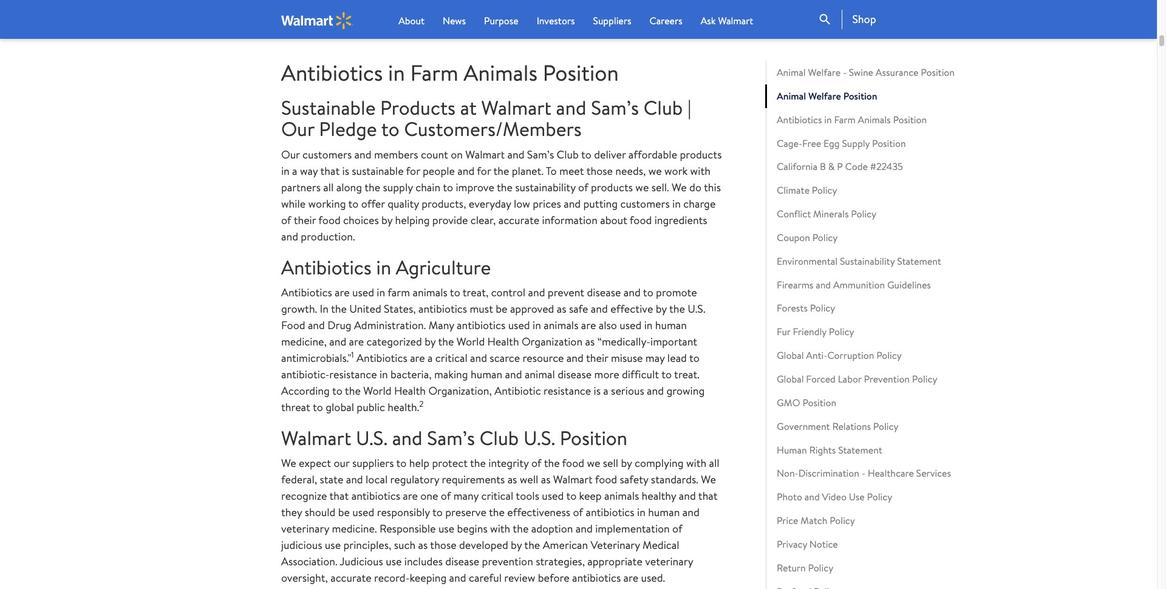 Task type: describe. For each thing, give the bounding box(es) containing it.
in up ingredients
[[672, 196, 681, 211]]

they
[[281, 505, 302, 520]]

help
[[409, 456, 429, 471]]

antimicrobials."
[[281, 350, 351, 365]]

walmart up the 'keep' at bottom
[[553, 472, 593, 487]]

do
[[689, 180, 702, 195]]

sustainability
[[515, 180, 576, 195]]

human inside antibiotics are used in farm animals to treat, control and prevent disease and to promote growth. in the united states, antibiotics must be approved as safe and effective by the u.s. food and drug administration. many antibiotics used in animals are also used in human medicine, and are categorized by the world health organization as "medically-important antimicrobials."
[[655, 318, 687, 333]]

all inside sustainable products at walmart and sam's club | our pledge to customers/members our customers and members count on walmart and sam's club to deliver affordable products in a way that is sustainable for people and for the planet. to meet those needs, we work with partners all along the supply chain to improve the sustainability of products we sell. we do this while working to offer quality products, everyday low prices and putting customers in charge of their food choices by helping provide clear, accurate information about food ingredients and production.
[[323, 180, 334, 195]]

is inside sustainable products at walmart and sam's club | our pledge to customers/members our customers and members count on walmart and sam's club to deliver affordable products in a way that is sustainable for people and for the planet. to meet those needs, we work with partners all along the supply chain to improve the sustainability of products we sell. we do this while working to offer quality products, everyday low prices and putting customers in charge of their food choices by helping provide clear, accurate information about food ingredients and production.
[[342, 163, 349, 178]]

used down approved
[[508, 318, 530, 333]]

categorized
[[367, 334, 422, 349]]

ask walmart link
[[701, 13, 753, 28]]

free
[[802, 136, 821, 150]]

dietary
[[387, 17, 413, 30]]

to right lead on the bottom of page
[[689, 350, 700, 365]]

antibiotics down appropriate
[[572, 570, 621, 585]]

0 horizontal spatial resistance
[[329, 367, 377, 382]]

bacteria,
[[391, 367, 432, 382]]

guidelines
[[887, 278, 931, 291]]

suppliers
[[593, 14, 631, 27]]

in down animal welfare position
[[824, 113, 832, 126]]

offer
[[361, 196, 385, 211]]

the right preserve
[[489, 505, 505, 520]]

preserve
[[445, 505, 486, 520]]

along
[[336, 180, 362, 195]]

in up farm
[[376, 254, 391, 280]]

rights
[[809, 443, 836, 456]]

1 vertical spatial use
[[325, 537, 341, 553]]

0 horizontal spatial antibiotics in farm animals position
[[281, 57, 619, 88]]

1 vertical spatial with
[[686, 456, 707, 471]]

policy inside global anti-corruption policy link
[[877, 349, 902, 362]]

antibiotics down must
[[457, 318, 506, 333]]

veterinary
[[591, 537, 640, 553]]

that down standards.
[[698, 488, 718, 503]]

29,
[[396, 1, 407, 13]]

discrimination
[[799, 467, 859, 480]]

chain
[[416, 180, 440, 195]]

administration.
[[354, 318, 426, 333]]

health inside antibiotics are used in farm animals to treat, control and prevent disease and to promote growth. in the united states, antibiotics must be approved as safe and effective by the u.s. food and drug administration. many antibiotics used in animals are also used in human medicine, and are categorized by the world health organization as "medically-important antimicrobials."
[[487, 334, 519, 349]]

antibiotics down the 'keep' at bottom
[[586, 505, 635, 520]]

responsible
[[380, 521, 436, 536]]

as down prevent
[[557, 301, 566, 316]]

&
[[828, 160, 835, 173]]

agriculture
[[396, 254, 491, 280]]

about
[[399, 14, 425, 27]]

information
[[542, 212, 598, 228]]

in up partners
[[281, 163, 290, 178]]

by right the sell
[[621, 456, 632, 471]]

safety
[[620, 472, 648, 487]]

disease inside antibiotics are a critical and scarce resource and their misuse may lead to antibiotic-resistance in bacteria, making human and animal disease more difficult to treat. according to the world health organization, antibiotic resistance is a serious and growing threat to global public health.
[[558, 367, 592, 382]]

to left treat, at the left of the page
[[450, 285, 460, 300]]

to down along
[[348, 196, 359, 211]]

1 horizontal spatial use
[[386, 554, 402, 569]]

safe
[[569, 301, 588, 316]]

walmart u.s. and sam's club u.s. position we expect our suppliers to help protect the integrity of the food we sell by complying with all federal, state and local regulatory requirements as well as walmart food safety standards. we recognize that antibiotics are one of many critical tools used to keep animals healthy and that they should be used responsibly to preserve the effectiveness of antibiotics in human and veterinary medicine. responsible use begins with the adoption and implementation of judicious use principles, such as those developed by the american veterinary medical association. judicious use includes disease prevention strategies, appropriate veterinary oversight, accurate record-keeping and careful review before antibiotics are used.
[[281, 424, 720, 585]]

control
[[491, 285, 526, 300]]

2 vertical spatial a
[[603, 383, 608, 398]]

and inside photo and video use policy link
[[805, 490, 820, 504]]

the down effectiveness
[[513, 521, 529, 536]]

to up products,
[[443, 180, 453, 195]]

in left farm
[[377, 285, 385, 300]]

in down effective
[[644, 318, 653, 333]]

the down adoption
[[524, 537, 540, 553]]

price
[[777, 514, 798, 527]]

coupon policy
[[777, 231, 838, 244]]

human inside antibiotics are a critical and scarce resource and their misuse may lead to antibiotic-resistance in bacteria, making human and animal disease more difficult to treat. according to the world health organization, antibiotic resistance is a serious and growing threat to global public health.
[[471, 367, 502, 382]]

0 vertical spatial animals
[[413, 285, 448, 300]]

as left well
[[508, 472, 517, 487]]

by up prevention
[[511, 537, 522, 553]]

antibiotics up the sustainable
[[281, 57, 383, 88]]

their inside sustainable products at walmart and sam's club | our pledge to customers/members our customers and members count on walmart and sam's club to deliver affordable products in a way that is sustainable for people and for the planet. to meet those needs, we work with partners all along the supply chain to improve the sustainability of products we sell. we do this while working to offer quality products, everyday low prices and putting customers in charge of their food choices by helping provide clear, accurate information about food ingredients and production.
[[294, 212, 316, 228]]

human rights statement
[[777, 443, 882, 456]]

in inside walmart u.s. and sam's club u.s. position we expect our suppliers to help protect the integrity of the food we sell by complying with all federal, state and local regulatory requirements as well as walmart food safety standards. we recognize that antibiotics are one of many critical tools used to keep animals healthy and that they should be used responsibly to preserve the effectiveness of antibiotics in human and veterinary medicine. responsible use begins with the adoption and implementation of judicious use principles, such as those developed by the american veterinary medical association. judicious use includes disease prevention strategies, appropriate veterinary oversight, accurate record-keeping and careful review before antibiotics are used.
[[637, 505, 646, 520]]

antibiotics down production.
[[281, 254, 372, 280]]

antibiotics are used in farm animals to treat, control and prevent disease and to promote growth. in the united states, antibiotics must be approved as safe and effective by the u.s. food and drug administration. many antibiotics used in animals are also used in human medicine, and are categorized by the world health organization as "medically-important antimicrobials."
[[281, 285, 705, 365]]

everyday
[[469, 196, 511, 211]]

five freedoms link
[[283, 1, 337, 13]]

restriction.
[[415, 17, 455, 30]]

is inside antibiotics are a critical and scarce resource and their misuse may lead to antibiotic-resistance in bacteria, making human and animal disease more difficult to treat. according to the world health organization, antibiotic resistance is a serious and growing threat to global public health.
[[594, 383, 601, 398]]

0 vertical spatial use
[[438, 521, 454, 536]]

b
[[820, 160, 826, 173]]

human
[[777, 443, 807, 456]]

the up "everyday"
[[497, 180, 513, 195]]

drug
[[328, 318, 351, 333]]

supply
[[383, 180, 413, 195]]

the up requirements
[[470, 456, 486, 471]]

begins
[[457, 521, 488, 536]]

to down lead on the bottom of page
[[662, 367, 672, 382]]

sell
[[603, 456, 618, 471]]

firearms and ammunition guidelines
[[777, 278, 931, 291]]

prices
[[533, 196, 561, 211]]

as right well
[[541, 472, 551, 487]]

return policy
[[777, 561, 833, 574]]

the right integrity in the left of the page
[[544, 456, 560, 471]]

1 horizontal spatial resistance
[[544, 383, 591, 398]]

ingredients
[[655, 212, 707, 228]]

walmart up "expect"
[[281, 424, 351, 451]]

return
[[777, 561, 806, 574]]

1 horizontal spatial animals
[[544, 318, 579, 333]]

policy inside conflict minerals policy "link"
[[851, 207, 876, 221]]

antibiotics inside antibiotics in farm animals position link
[[777, 113, 822, 126]]

by down "promote"
[[656, 301, 667, 316]]

to up meet
[[581, 147, 591, 162]]

many
[[454, 488, 479, 503]]

used down effective
[[620, 318, 642, 333]]

1 vertical spatial antibiotics in farm animals position
[[777, 113, 927, 126]]

fur friendly policy link
[[765, 320, 990, 344]]

position up #22435
[[872, 136, 906, 150]]

p
[[837, 160, 843, 173]]

1 horizontal spatial products
[[680, 147, 722, 162]]

that inside sustainable products at walmart and sam's club | our pledge to customers/members our customers and members count on walmart and sam's club to deliver affordable products in a way that is sustainable for people and for the planet. to meet those needs, we work with partners all along the supply chain to improve the sustainability of products we sell. we do this while working to offer quality products, everyday low prices and putting customers in charge of their food choices by helping provide clear, accurate information about food ingredients and production.
[[320, 163, 340, 178]]

1 vertical spatial a
[[428, 350, 433, 365]]

public
[[357, 400, 385, 415]]

coupon
[[777, 231, 810, 244]]

to up effective
[[643, 285, 653, 300]]

the right the in
[[331, 301, 347, 316]]

0 vertical spatial sam's
[[591, 94, 639, 121]]

2 vertical spatial with
[[490, 521, 510, 536]]

statement for environmental sustainability statement
[[897, 254, 941, 268]]

food up the 'keep' at bottom
[[562, 456, 584, 471]]

states,
[[384, 301, 416, 316]]

be inside antibiotics are used in farm animals to treat, control and prevent disease and to promote growth. in the united states, antibiotics must be approved as safe and effective by the u.s. food and drug administration. many antibiotics used in animals are also used in human medicine, and are categorized by the world health organization as "medically-important antimicrobials."
[[496, 301, 508, 316]]

the down "promote"
[[669, 301, 685, 316]]

used up the united
[[352, 285, 374, 300]]

labor
[[838, 372, 862, 386]]

policy inside price match policy link
[[830, 514, 855, 527]]

purpose
[[484, 14, 518, 27]]

of right one
[[441, 488, 451, 503]]

antibiotic
[[495, 383, 541, 398]]

forests policy link
[[765, 297, 990, 320]]

may
[[646, 350, 665, 365]]

the up offer
[[365, 180, 380, 195]]

in down approved
[[533, 318, 541, 333]]

1 vertical spatial we
[[281, 456, 296, 471]]

privacy notice
[[777, 537, 838, 551]]

used up effectiveness
[[542, 488, 564, 503]]

to up global on the bottom of page
[[332, 383, 342, 398]]

disease inside walmart u.s. and sam's club u.s. position we expect our suppliers to help protect the integrity of the food we sell by complying with all federal, state and local regulatory requirements as well as walmart food safety standards. we recognize that antibiotics are one of many critical tools used to keep animals healthy and that they should be used responsibly to preserve the effectiveness of antibiotics in human and veterinary medicine. responsible use begins with the adoption and implementation of judicious use principles, such as those developed by the american veterinary medical association. judicious use includes disease prevention strategies, appropriate veterinary oversight, accurate record-keeping and careful review before antibiotics are used.
[[445, 554, 479, 569]]

in inside antibiotics are a critical and scarce resource and their misuse may lead to antibiotic-resistance in bacteria, making human and animal disease more difficult to treat. according to the world health organization, antibiotic resistance is a serious and growing threat to global public health.
[[380, 367, 388, 382]]

provide
[[432, 212, 468, 228]]

farm
[[388, 285, 410, 300]]

investors button
[[537, 13, 575, 28]]

are up the united
[[335, 285, 350, 300]]

their inside antibiotics are a critical and scarce resource and their misuse may lead to antibiotic-resistance in bacteria, making human and animal disease more difficult to treat. according to the world health organization, antibiotic resistance is a serious and growing threat to global public health.
[[586, 350, 608, 365]]

record-
[[374, 570, 410, 585]]

1 vertical spatial we
[[636, 180, 649, 195]]

one
[[420, 488, 438, 503]]

global anti-corruption policy
[[777, 349, 902, 362]]

walmart right ask
[[718, 14, 753, 27]]

accurate inside sustainable products at walmart and sam's club | our pledge to customers/members our customers and members count on walmart and sam's club to deliver affordable products in a way that is sustainable for people and for the planet. to meet those needs, we work with partners all along the supply chain to improve the sustainability of products we sell. we do this while working to offer quality products, everyday low prices and putting customers in charge of their food choices by helping provide clear, accurate information about food ingredients and production.
[[498, 212, 539, 228]]

world inside antibiotics are used in farm animals to treat, control and prevent disease and to promote growth. in the united states, antibiotics must be approved as safe and effective by the u.s. food and drug administration. many antibiotics used in animals are also used in human medicine, and are categorized by the world health organization as "medically-important antimicrobials."
[[457, 334, 485, 349]]

0 horizontal spatial animals
[[464, 57, 538, 88]]

policy inside global forced labor prevention policy link
[[912, 372, 937, 386]]

to up the members
[[381, 116, 399, 142]]

position right assurance in the top of the page
[[921, 66, 955, 79]]

1 horizontal spatial sam's
[[527, 147, 554, 162]]

organization
[[522, 334, 583, 349]]

"medically-
[[597, 334, 651, 349]]

2 our from the top
[[281, 147, 300, 162]]

in up products
[[388, 57, 405, 88]]

ask walmart
[[701, 14, 753, 27]]

the down many
[[438, 334, 454, 349]]

global for global anti-corruption policy
[[777, 349, 804, 362]]

u.s. inside antibiotics are used in farm animals to treat, control and prevent disease and to promote growth. in the united states, antibiotics must be approved as safe and effective by the u.s. food and drug administration. many antibiotics used in animals are also used in human medicine, and are categorized by the world health organization as "medically-important antimicrobials."
[[688, 301, 705, 316]]

must
[[470, 301, 493, 316]]

the left planet.
[[493, 163, 509, 178]]

policy inside government relations policy link
[[873, 419, 899, 433]]

climate
[[777, 184, 810, 197]]

are down regulatory
[[403, 488, 418, 503]]

those inside walmart u.s. and sam's club u.s. position we expect our suppliers to help protect the integrity of the food we sell by complying with all federal, state and local regulatory requirements as well as walmart food safety standards. we recognize that antibiotics are one of many critical tools used to keep animals healthy and that they should be used responsibly to preserve the effectiveness of antibiotics in human and veterinary medicine. responsible use begins with the adoption and implementation of judicious use principles, such as those developed by the american veterinary medical association. judicious use includes disease prevention strategies, appropriate veterinary oversight, accurate record-keeping and careful review before antibiotics are used.
[[430, 537, 457, 553]]

are left used.
[[623, 570, 638, 585]]

prohibited
[[337, 17, 375, 30]]

should
[[305, 505, 336, 520]]

disease inside antibiotics are used in farm animals to treat, control and prevent disease and to promote growth. in the united states, antibiotics must be approved as safe and effective by the u.s. food and drug administration. many antibiotics used in animals are also used in human medicine, and are categorized by the world health organization as "medically-important antimicrobials."
[[587, 285, 621, 300]]

standards.
[[651, 472, 698, 487]]

non-discrimination - healthcare services
[[777, 467, 951, 480]]

medical
[[643, 537, 679, 553]]

0 horizontal spatial u.s.
[[356, 424, 388, 451]]

. accessed
[[337, 1, 375, 13]]

are up 1
[[349, 334, 364, 349]]

sustainability
[[840, 254, 895, 268]]

are down the safe
[[581, 318, 596, 333]]

expect
[[299, 456, 331, 471]]

suppliers
[[352, 456, 394, 471]]

policy inside forests policy link
[[810, 302, 835, 315]]

antibiotics up many
[[418, 301, 467, 316]]

as up includes
[[418, 537, 428, 553]]

animal for animal welfare position
[[777, 89, 806, 103]]

home image
[[281, 12, 353, 29]]

to left help
[[396, 456, 407, 471]]

fur friendly policy
[[777, 325, 854, 338]]

by down many
[[425, 334, 436, 349]]

animal welfare position
[[777, 89, 877, 103]]

1 vertical spatial animals
[[858, 113, 891, 126]]

sam's inside walmart u.s. and sam's club u.s. position we expect our suppliers to help protect the integrity of the food we sell by complying with all federal, state and local regulatory requirements as well as walmart food safety standards. we recognize that antibiotics are one of many critical tools used to keep animals healthy and that they should be used responsibly to preserve the effectiveness of antibiotics in human and veterinary medicine. responsible use begins with the adoption and implementation of judicious use principles, such as those developed by the american veterinary medical association. judicious use includes disease prevention strategies, appropriate veterinary oversight, accurate record-keeping and careful review before antibiotics are used.
[[427, 424, 475, 451]]

customers/members
[[404, 116, 582, 142]]

production.
[[301, 229, 355, 244]]

a inside sustainable products at walmart and sam's club | our pledge to customers/members our customers and members count on walmart and sam's club to deliver affordable products in a way that is sustainable for people and for the planet. to meet those needs, we work with partners all along the supply chain to improve the sustainability of products we sell. we do this while working to offer quality products, everyday low prices and putting customers in charge of their food choices by helping provide clear, accurate information about food ingredients and production.
[[292, 163, 297, 178]]

are inside antibiotics are a critical and scarce resource and their misuse may lead to antibiotic-resistance in bacteria, making human and animal disease more difficult to treat. according to the world health organization, antibiotic resistance is a serious and growing threat to global public health.
[[410, 350, 425, 365]]

charge
[[683, 196, 716, 211]]

all inside walmart u.s. and sam's club u.s. position we expect our suppliers to help protect the integrity of the food we sell by complying with all federal, state and local regulatory requirements as well as walmart food safety standards. we recognize that antibiotics are one of many critical tools used to keep animals healthy and that they should be used responsibly to preserve the effectiveness of antibiotics in human and veterinary medicine. responsible use begins with the adoption and implementation of judicious use principles, such as those developed by the american veterinary medical association. judicious use includes disease prevention strategies, appropriate veterinary oversight, accurate record-keeping and careful review before antibiotics are used.
[[709, 456, 720, 471]]

antibiotics down local
[[351, 488, 400, 503]]

association.
[[281, 554, 337, 569]]

0 horizontal spatial customers
[[302, 147, 352, 162]]

2 horizontal spatial club
[[644, 94, 683, 121]]

2 inside "five freedoms . accessed june 29, 2023. 2 except where prohibited by dietary restriction."
[[281, 17, 285, 25]]

as left "medically-
[[585, 334, 595, 349]]

low
[[514, 196, 530, 211]]



Task type: vqa. For each thing, say whether or not it's contained in the screenshot.
Club to the middle
yes



Task type: locate. For each thing, give the bounding box(es) containing it.
-
[[843, 66, 847, 79], [862, 467, 865, 480]]

responsibly
[[377, 505, 430, 520]]

integrity
[[489, 456, 529, 471]]

0 vertical spatial veterinary
[[281, 521, 329, 536]]

policy right use
[[867, 490, 892, 504]]

0 vertical spatial with
[[690, 163, 711, 178]]

walmart down customers/members
[[465, 147, 505, 162]]

strategies,
[[536, 554, 585, 569]]

1 vertical spatial farm
[[834, 113, 856, 126]]

1 vertical spatial accurate
[[331, 570, 372, 585]]

position down forced
[[803, 396, 836, 409]]

misuse
[[611, 350, 643, 365]]

animal welfare - swine assurance position
[[777, 66, 955, 79]]

1 vertical spatial animal
[[777, 89, 806, 103]]

a left "way" at the left top of page
[[292, 163, 297, 178]]

those down deliver
[[587, 163, 613, 178]]

policy down b
[[812, 184, 837, 197]]

that down state
[[330, 488, 349, 503]]

resistance
[[329, 367, 377, 382], [544, 383, 591, 398]]

our
[[281, 116, 314, 142], [281, 147, 300, 162]]

review
[[504, 570, 535, 585]]

welfare for position
[[808, 89, 841, 103]]

animal inside "animal welfare position" "link"
[[777, 89, 806, 103]]

gmo
[[777, 396, 800, 409]]

1 horizontal spatial is
[[594, 383, 601, 398]]

environmental sustainability statement
[[777, 254, 941, 268]]

recognize
[[281, 488, 327, 503]]

1 vertical spatial disease
[[558, 367, 592, 382]]

in left bacteria,
[[380, 367, 388, 382]]

with up standards.
[[686, 456, 707, 471]]

0 horizontal spatial all
[[323, 180, 334, 195]]

improve
[[456, 180, 494, 195]]

policy down the climate policy "link" at the right top
[[851, 207, 876, 221]]

sam's up deliver
[[591, 94, 639, 121]]

0 horizontal spatial those
[[430, 537, 457, 553]]

animals inside walmart u.s. and sam's club u.s. position we expect our suppliers to help protect the integrity of the food we sell by complying with all federal, state and local regulatory requirements as well as walmart food safety standards. we recognize that antibiotics are one of many critical tools used to keep animals healthy and that they should be used responsibly to preserve the effectiveness of antibiotics in human and veterinary medicine. responsible use begins with the adoption and implementation of judicious use principles, such as those developed by the american veterinary medical association. judicious use includes disease prevention strategies, appropriate veterinary oversight, accurate record-keeping and careful review before antibiotics are used.
[[604, 488, 639, 503]]

by inside "five freedoms . accessed june 29, 2023. 2 except where prohibited by dietary restriction."
[[377, 17, 385, 30]]

1 vertical spatial animals
[[544, 318, 579, 333]]

customers
[[302, 147, 352, 162], [620, 196, 670, 211]]

animals down "animal welfare position" "link"
[[858, 113, 891, 126]]

antibiotics down categorized on the left bottom of page
[[357, 350, 407, 365]]

video
[[822, 490, 847, 504]]

policy inside the fur friendly policy link
[[829, 325, 854, 338]]

sustainable
[[281, 94, 376, 121]]

to left the 'keep' at bottom
[[566, 488, 577, 503]]

use down preserve
[[438, 521, 454, 536]]

with
[[690, 163, 711, 178], [686, 456, 707, 471], [490, 521, 510, 536]]

growing
[[667, 383, 705, 398]]

2 animal from the top
[[777, 89, 806, 103]]

2 horizontal spatial u.s.
[[688, 301, 705, 316]]

2 horizontal spatial sam's
[[591, 94, 639, 121]]

u.s.
[[688, 301, 705, 316], [356, 424, 388, 451], [524, 424, 555, 451]]

1 horizontal spatial for
[[477, 163, 491, 178]]

we down affordable
[[649, 163, 662, 178]]

of down meet
[[578, 180, 588, 195]]

statement for human rights statement
[[838, 443, 882, 456]]

to
[[546, 163, 557, 178]]

0 horizontal spatial a
[[292, 163, 297, 178]]

policy up fur friendly policy
[[810, 302, 835, 315]]

1 horizontal spatial health
[[487, 334, 519, 349]]

to down according
[[313, 400, 323, 415]]

united
[[349, 301, 381, 316]]

antibiotics in farm animals position
[[281, 57, 619, 88], [777, 113, 927, 126]]

policy inside return policy link
[[808, 561, 833, 574]]

1 horizontal spatial their
[[586, 350, 608, 365]]

for
[[406, 163, 420, 178], [477, 163, 491, 178]]

notice
[[810, 537, 838, 551]]

0 horizontal spatial be
[[338, 505, 350, 520]]

use up record- on the left bottom of the page
[[386, 554, 402, 569]]

helping
[[395, 212, 430, 228]]

0 vertical spatial human
[[655, 318, 687, 333]]

global forced labor prevention policy link
[[765, 367, 990, 391]]

1 horizontal spatial all
[[709, 456, 720, 471]]

2 vertical spatial human
[[648, 505, 680, 520]]

world up public on the left
[[363, 383, 392, 398]]

be up the medicine. at the left
[[338, 505, 350, 520]]

antibiotics
[[281, 57, 383, 88], [777, 113, 822, 126], [281, 254, 372, 280], [281, 285, 332, 300], [357, 350, 407, 365]]

animals
[[464, 57, 538, 88], [858, 113, 891, 126]]

position down "animal welfare position" "link"
[[893, 113, 927, 126]]

- inside "link"
[[862, 467, 865, 480]]

veterinary down medical
[[645, 554, 693, 569]]

health inside antibiotics are a critical and scarce resource and their misuse may lead to antibiotic-resistance in bacteria, making human and animal disease more difficult to treat. according to the world health organization, antibiotic resistance is a serious and growing threat to global public health.
[[394, 383, 426, 398]]

0 vertical spatial world
[[457, 334, 485, 349]]

0 vertical spatial farm
[[410, 57, 458, 88]]

u.s. up suppliers at the bottom
[[356, 424, 388, 451]]

0 vertical spatial disease
[[587, 285, 621, 300]]

be inside walmart u.s. and sam's club u.s. position we expect our suppliers to help protect the integrity of the food we sell by complying with all federal, state and local regulatory requirements as well as walmart food safety standards. we recognize that antibiotics are one of many critical tools used to keep animals healthy and that they should be used responsibly to preserve the effectiveness of antibiotics in human and veterinary medicine. responsible use begins with the adoption and implementation of judicious use principles, such as those developed by the american veterinary medical association. judicious use includes disease prevention strategies, appropriate veterinary oversight, accurate record-keeping and careful review before antibiotics are used.
[[338, 505, 350, 520]]

disease up the safe
[[587, 285, 621, 300]]

welfare inside "link"
[[808, 89, 841, 103]]

used up the medicine. at the left
[[352, 505, 374, 520]]

1 vertical spatial global
[[777, 372, 804, 386]]

1 vertical spatial our
[[281, 147, 300, 162]]

1 horizontal spatial club
[[557, 147, 579, 162]]

work
[[664, 163, 688, 178]]

includes
[[404, 554, 443, 569]]

0 horizontal spatial statement
[[838, 443, 882, 456]]

0 vertical spatial those
[[587, 163, 613, 178]]

we left the sell
[[587, 456, 600, 471]]

0 horizontal spatial we
[[281, 456, 296, 471]]

corruption
[[828, 349, 874, 362]]

2 vertical spatial we
[[701, 472, 716, 487]]

with up the do
[[690, 163, 711, 178]]

club inside walmart u.s. and sam's club u.s. position we expect our suppliers to help protect the integrity of the food we sell by complying with all federal, state and local regulatory requirements as well as walmart food safety standards. we recognize that antibiotics are one of many critical tools used to keep animals healthy and that they should be used responsibly to preserve the effectiveness of antibiotics in human and veterinary medicine. responsible use begins with the adoption and implementation of judicious use principles, such as those developed by the american veterinary medical association. judicious use includes disease prevention strategies, appropriate veterinary oversight, accurate record-keeping and careful review before antibiotics are used.
[[480, 424, 519, 451]]

we inside walmart u.s. and sam's club u.s. position we expect our suppliers to help protect the integrity of the food we sell by complying with all federal, state and local regulatory requirements as well as walmart food safety standards. we recognize that antibiotics are one of many critical tools used to keep animals healthy and that they should be used responsibly to preserve the effectiveness of antibiotics in human and veterinary medicine. responsible use begins with the adoption and implementation of judicious use principles, such as those developed by the american veterinary medical association. judicious use includes disease prevention strategies, appropriate veterinary oversight, accurate record-keeping and careful review before antibiotics are used.
[[587, 456, 600, 471]]

the inside antibiotics are a critical and scarce resource and their misuse may lead to antibiotic-resistance in bacteria, making human and animal disease more difficult to treat. according to the world health organization, antibiotic resistance is a serious and growing threat to global public health.
[[345, 383, 361, 398]]

1 horizontal spatial customers
[[620, 196, 670, 211]]

food right about at the right top of the page
[[630, 212, 652, 228]]

of down the 'keep' at bottom
[[573, 505, 583, 520]]

according
[[281, 383, 330, 398]]

customers down sell. at the right
[[620, 196, 670, 211]]

2023.
[[409, 1, 429, 13]]

policy inside photo and video use policy link
[[867, 490, 892, 504]]

critical inside antibiotics are a critical and scarce resource and their misuse may lead to antibiotic-resistance in bacteria, making human and animal disease more difficult to treat. according to the world health organization, antibiotic resistance is a serious and growing threat to global public health.
[[435, 350, 468, 365]]

news
[[443, 14, 466, 27]]

supply
[[842, 136, 870, 150]]

animal
[[777, 66, 806, 79], [777, 89, 806, 103]]

1 vertical spatial is
[[594, 383, 601, 398]]

0 horizontal spatial club
[[480, 424, 519, 451]]

- for discrimination
[[862, 467, 865, 480]]

food
[[281, 318, 305, 333]]

about
[[600, 212, 627, 228]]

veterinary up judicious
[[281, 521, 329, 536]]

0 horizontal spatial world
[[363, 383, 392, 398]]

0 horizontal spatial veterinary
[[281, 521, 329, 536]]

people
[[423, 163, 455, 178]]

2 vertical spatial club
[[480, 424, 519, 451]]

food up production.
[[318, 212, 341, 228]]

policy up prevention
[[877, 349, 902, 362]]

privacy
[[777, 537, 807, 551]]

judicious
[[340, 554, 383, 569]]

0 vertical spatial club
[[644, 94, 683, 121]]

1 horizontal spatial u.s.
[[524, 424, 555, 451]]

0 vertical spatial health
[[487, 334, 519, 349]]

antibiotics inside antibiotics are used in farm animals to treat, control and prevent disease and to promote growth. in the united states, antibiotics must be approved as safe and effective by the u.s. food and drug administration. many antibiotics used in animals are also used in human medicine, and are categorized by the world health organization as "medically-important antimicrobials."
[[281, 285, 332, 300]]

0 horizontal spatial -
[[843, 66, 847, 79]]

2 for from the left
[[477, 163, 491, 178]]

u.s. up integrity in the left of the page
[[524, 424, 555, 451]]

policy inside the climate policy "link"
[[812, 184, 837, 197]]

the
[[493, 163, 509, 178], [365, 180, 380, 195], [497, 180, 513, 195], [331, 301, 347, 316], [669, 301, 685, 316], [438, 334, 454, 349], [345, 383, 361, 398], [470, 456, 486, 471], [544, 456, 560, 471], [489, 505, 505, 520], [513, 521, 529, 536], [524, 537, 540, 553]]

2 vertical spatial use
[[386, 554, 402, 569]]

accurate down low
[[498, 212, 539, 228]]

animal inside animal welfare - swine assurance position link
[[777, 66, 806, 79]]

where
[[312, 17, 335, 30]]

all
[[323, 180, 334, 195], [709, 456, 720, 471]]

of up medical
[[672, 521, 683, 536]]

0 vertical spatial global
[[777, 349, 804, 362]]

be down the "control"
[[496, 301, 508, 316]]

policy inside coupon policy 'link'
[[813, 231, 838, 244]]

1 global from the top
[[777, 349, 804, 362]]

0 vertical spatial we
[[649, 163, 662, 178]]

all right complying
[[709, 456, 720, 471]]

protect
[[432, 456, 468, 471]]

food down the sell
[[595, 472, 617, 487]]

- left swine
[[843, 66, 847, 79]]

0 horizontal spatial accurate
[[331, 570, 372, 585]]

global down fur at the right
[[777, 349, 804, 362]]

farm up products
[[410, 57, 458, 88]]

products up the work
[[680, 147, 722, 162]]

2 vertical spatial we
[[587, 456, 600, 471]]

club up meet
[[557, 147, 579, 162]]

welfare for -
[[808, 66, 841, 79]]

purpose button
[[484, 13, 518, 28]]

0 vertical spatial products
[[680, 147, 722, 162]]

1 vertical spatial statement
[[838, 443, 882, 456]]

food
[[318, 212, 341, 228], [630, 212, 652, 228], [562, 456, 584, 471], [595, 472, 617, 487]]

of up well
[[531, 456, 542, 471]]

pledge
[[319, 116, 377, 142]]

0 vertical spatial critical
[[435, 350, 468, 365]]

1 vertical spatial sam's
[[527, 147, 554, 162]]

health down bacteria,
[[394, 383, 426, 398]]

1 horizontal spatial antibiotics in farm animals position
[[777, 113, 927, 126]]

1 horizontal spatial veterinary
[[645, 554, 693, 569]]

0 vertical spatial 2
[[281, 17, 285, 25]]

position down swine
[[843, 89, 877, 103]]

1 animal from the top
[[777, 66, 806, 79]]

adoption
[[531, 521, 573, 536]]

this
[[704, 180, 721, 195]]

- for welfare
[[843, 66, 847, 79]]

cage-free egg supply position
[[777, 136, 906, 150]]

antibiotics up cage-
[[777, 113, 822, 126]]

0 horizontal spatial use
[[325, 537, 341, 553]]

0 horizontal spatial for
[[406, 163, 420, 178]]

animal for animal welfare - swine assurance position
[[777, 66, 806, 79]]

2 horizontal spatial we
[[701, 472, 716, 487]]

antibiotics inside antibiotics are a critical and scarce resource and their misuse may lead to antibiotic-resistance in bacteria, making human and animal disease more difficult to treat. according to the world health organization, antibiotic resistance is a serious and growing threat to global public health.
[[357, 350, 407, 365]]

we inside sustainable products at walmart and sam's club | our pledge to customers/members our customers and members count on walmart and sam's club to deliver affordable products in a way that is sustainable for people and for the planet. to meet those needs, we work with partners all along the supply chain to improve the sustainability of products we sell. we do this while working to offer quality products, everyday low prices and putting customers in charge of their food choices by helping provide clear, accurate information about food ingredients and production.
[[672, 180, 687, 195]]

position inside "link"
[[843, 89, 877, 103]]

their up more
[[586, 350, 608, 365]]

welfare up animal welfare position
[[808, 66, 841, 79]]

club left |
[[644, 94, 683, 121]]

1 horizontal spatial statement
[[897, 254, 941, 268]]

all up working
[[323, 180, 334, 195]]

global for global forced labor prevention policy
[[777, 372, 804, 386]]

statement up 'guidelines'
[[897, 254, 941, 268]]

accurate
[[498, 212, 539, 228], [331, 570, 372, 585]]

conflict
[[777, 207, 811, 221]]

in
[[388, 57, 405, 88], [824, 113, 832, 126], [281, 163, 290, 178], [672, 196, 681, 211], [376, 254, 391, 280], [377, 285, 385, 300], [533, 318, 541, 333], [644, 318, 653, 333], [380, 367, 388, 382], [637, 505, 646, 520]]

0 horizontal spatial farm
[[410, 57, 458, 88]]

1 vertical spatial human
[[471, 367, 502, 382]]

accurate inside walmart u.s. and sam's club u.s. position we expect our suppliers to help protect the integrity of the food we sell by complying with all federal, state and local regulatory requirements as well as walmart food safety standards. we recognize that antibiotics are one of many critical tools used to keep animals healthy and that they should be used responsibly to preserve the effectiveness of antibiotics in human and veterinary medicine. responsible use begins with the adoption and implementation of judicious use principles, such as those developed by the american veterinary medical association. judicious use includes disease prevention strategies, appropriate veterinary oversight, accurate record-keeping and careful review before antibiotics are used.
[[331, 570, 372, 585]]

1 our from the top
[[281, 116, 314, 142]]

antibiotics
[[418, 301, 467, 316], [457, 318, 506, 333], [351, 488, 400, 503], [586, 505, 635, 520], [572, 570, 621, 585]]

putting
[[583, 196, 618, 211]]

0 vertical spatial -
[[843, 66, 847, 79]]

is up along
[[342, 163, 349, 178]]

critical inside walmart u.s. and sam's club u.s. position we expect our suppliers to help protect the integrity of the food we sell by complying with all federal, state and local regulatory requirements as well as walmart food safety standards. we recognize that antibiotics are one of many critical tools used to keep animals healthy and that they should be used responsibly to preserve the effectiveness of antibiotics in human and veterinary medicine. responsible use begins with the adoption and implementation of judicious use principles, such as those developed by the american veterinary medical association. judicious use includes disease prevention strategies, appropriate veterinary oversight, accurate record-keeping and careful review before antibiotics are used.
[[481, 488, 513, 503]]

to
[[381, 116, 399, 142], [581, 147, 591, 162], [443, 180, 453, 195], [348, 196, 359, 211], [450, 285, 460, 300], [643, 285, 653, 300], [689, 350, 700, 365], [662, 367, 672, 382], [332, 383, 342, 398], [313, 400, 323, 415], [396, 456, 407, 471], [566, 488, 577, 503], [432, 505, 443, 520]]

1 vertical spatial critical
[[481, 488, 513, 503]]

match
[[801, 514, 827, 527]]

1 vertical spatial health
[[394, 383, 426, 398]]

1 vertical spatial welfare
[[808, 89, 841, 103]]

policy right prevention
[[912, 372, 937, 386]]

antibiotics in farm animals position up 'supply'
[[777, 113, 927, 126]]

0 vertical spatial welfare
[[808, 66, 841, 79]]

their
[[294, 212, 316, 228], [586, 350, 608, 365]]

code
[[845, 160, 868, 173]]

sustainable
[[352, 163, 404, 178]]

cage-free egg supply position link
[[765, 132, 990, 155]]

health.
[[388, 400, 419, 415]]

resource
[[523, 350, 564, 365]]

0 vertical spatial accurate
[[498, 212, 539, 228]]

many
[[429, 318, 454, 333]]

swine
[[849, 66, 873, 79]]

forests
[[777, 302, 808, 315]]

0 horizontal spatial critical
[[435, 350, 468, 365]]

policy down the conflict minerals policy
[[813, 231, 838, 244]]

2 horizontal spatial a
[[603, 383, 608, 398]]

environmental
[[777, 254, 838, 268]]

1 horizontal spatial be
[[496, 301, 508, 316]]

1 vertical spatial be
[[338, 505, 350, 520]]

1 vertical spatial 2
[[419, 398, 424, 409]]

members
[[374, 147, 418, 162]]

2 vertical spatial sam's
[[427, 424, 475, 451]]

policy down 'photo and video use policy'
[[830, 514, 855, 527]]

products up "putting"
[[591, 180, 633, 195]]

of down while
[[281, 212, 291, 228]]

careers
[[650, 14, 683, 27]]

0 vertical spatial their
[[294, 212, 316, 228]]

healthy
[[642, 488, 676, 503]]

to down one
[[432, 505, 443, 520]]

0 horizontal spatial health
[[394, 383, 426, 398]]

human inside walmart u.s. and sam's club u.s. position we expect our suppliers to help protect the integrity of the food we sell by complying with all federal, state and local regulatory requirements as well as walmart food safety standards. we recognize that antibiotics are one of many critical tools used to keep animals healthy and that they should be used responsibly to preserve the effectiveness of antibiotics in human and veterinary medicine. responsible use begins with the adoption and implementation of judicious use principles, such as those developed by the american veterinary medical association. judicious use includes disease prevention strategies, appropriate veterinary oversight, accurate record-keeping and careful review before antibiotics are used.
[[648, 505, 680, 520]]

those inside sustainable products at walmart and sam's club | our pledge to customers/members our customers and members count on walmart and sam's club to deliver affordable products in a way that is sustainable for people and for the planet. to meet those needs, we work with partners all along the supply chain to improve the sustainability of products we sell. we do this while working to offer quality products, everyday low prices and putting customers in charge of their food choices by helping provide clear, accurate information about food ingredients and production.
[[587, 163, 613, 178]]

threat
[[281, 400, 310, 415]]

non-discrimination - healthcare services link
[[765, 462, 990, 485]]

photo and video use policy link
[[765, 485, 990, 509]]

approved
[[510, 301, 554, 316]]

1 vertical spatial those
[[430, 537, 457, 553]]

in up implementation
[[637, 505, 646, 520]]

0 vertical spatial antibiotics in farm animals position
[[281, 57, 619, 88]]

1 for from the left
[[406, 163, 420, 178]]

1 vertical spatial customers
[[620, 196, 670, 211]]

lead
[[667, 350, 687, 365]]

0 vertical spatial all
[[323, 180, 334, 195]]

resistance down 1
[[329, 367, 377, 382]]

is down more
[[594, 383, 601, 398]]

and inside firearms and ammunition guidelines link
[[816, 278, 831, 291]]

walmart right 'at'
[[481, 94, 551, 121]]

1 vertical spatial all
[[709, 456, 720, 471]]

for up "chain"
[[406, 163, 420, 178]]

position inside walmart u.s. and sam's club u.s. position we expect our suppliers to help protect the integrity of the food we sell by complying with all federal, state and local regulatory requirements as well as walmart food safety standards. we recognize that antibiotics are one of many critical tools used to keep animals healthy and that they should be used responsibly to preserve the effectiveness of antibiotics in human and veterinary medicine. responsible use begins with the adoption and implementation of judicious use principles, such as those developed by the american veterinary medical association. judicious use includes disease prevention strategies, appropriate veterinary oversight, accurate record-keeping and careful review before antibiotics are used.
[[560, 424, 627, 451]]

1 vertical spatial world
[[363, 383, 392, 398]]

by inside sustainable products at walmart and sam's club | our pledge to customers/members our customers and members count on walmart and sam's club to deliver affordable products in a way that is sustainable for people and for the planet. to meet those needs, we work with partners all along the supply chain to improve the sustainability of products we sell. we do this while working to offer quality products, everyday low prices and putting customers in charge of their food choices by helping provide clear, accurate information about food ingredients and production.
[[381, 212, 393, 228]]

critical up making
[[435, 350, 468, 365]]

health
[[487, 334, 519, 349], [394, 383, 426, 398]]

0 horizontal spatial sam's
[[427, 424, 475, 451]]

organization,
[[428, 383, 492, 398]]

0 vertical spatial a
[[292, 163, 297, 178]]

with inside sustainable products at walmart and sam's club | our pledge to customers/members our customers and members count on walmart and sam's club to deliver affordable products in a way that is sustainable for people and for the planet. to meet those needs, we work with partners all along the supply chain to improve the sustainability of products we sell. we do this while working to offer quality products, everyday low prices and putting customers in charge of their food choices by helping provide clear, accurate information about food ingredients and production.
[[690, 163, 711, 178]]

0 horizontal spatial products
[[591, 180, 633, 195]]

0 vertical spatial customers
[[302, 147, 352, 162]]

2 horizontal spatial animals
[[604, 488, 639, 503]]

world inside antibiotics are a critical and scarce resource and their misuse may lead to antibiotic-resistance in bacteria, making human and animal disease more difficult to treat. according to the world health organization, antibiotic resistance is a serious and growing threat to global public health.
[[363, 383, 392, 398]]

position down the 'investors'
[[543, 57, 619, 88]]

deliver
[[594, 147, 626, 162]]

1 vertical spatial products
[[591, 180, 633, 195]]

human up important
[[655, 318, 687, 333]]

policy up global anti-corruption policy
[[829, 325, 854, 338]]

we right standards.
[[701, 472, 716, 487]]

climate policy
[[777, 184, 837, 197]]

1 horizontal spatial 2
[[419, 398, 424, 409]]

2 global from the top
[[777, 372, 804, 386]]

antibiotics in agriculture
[[281, 254, 491, 280]]

price match policy link
[[765, 509, 990, 533]]

1 horizontal spatial animals
[[858, 113, 891, 126]]

global forced labor prevention policy
[[777, 372, 937, 386]]



